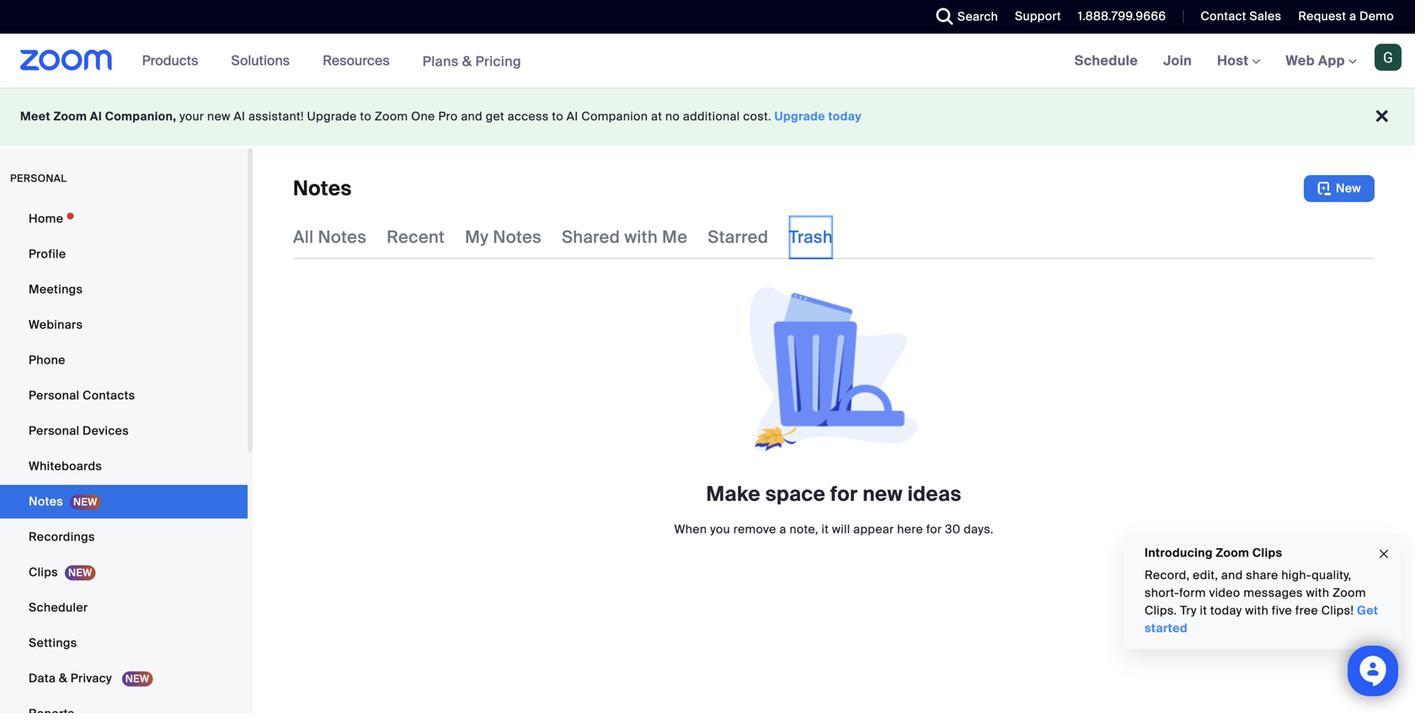 Task type: locate. For each thing, give the bounding box(es) containing it.
a left note,
[[780, 522, 787, 538]]

0 horizontal spatial &
[[59, 671, 68, 687]]

product information navigation
[[129, 34, 534, 89]]

& inside personal menu menu
[[59, 671, 68, 687]]

me
[[662, 227, 688, 248]]

a left demo
[[1350, 8, 1357, 24]]

started
[[1145, 621, 1188, 637]]

for
[[831, 481, 858, 508], [927, 522, 942, 538]]

notes inside personal menu menu
[[29, 494, 63, 510]]

demo
[[1360, 8, 1394, 24]]

upgrade right cost.
[[775, 109, 825, 124]]

personal inside personal devices link
[[29, 423, 79, 439]]

profile picture image
[[1375, 44, 1402, 71]]

shared
[[562, 227, 620, 248]]

webinars link
[[0, 308, 248, 342]]

meetings
[[29, 282, 83, 297]]

& right "data"
[[59, 671, 68, 687]]

zoom
[[53, 109, 87, 124], [375, 109, 408, 124], [1216, 546, 1250, 561], [1333, 586, 1366, 601]]

zoom up the clips!
[[1333, 586, 1366, 601]]

1.888.799.9666 button
[[1066, 0, 1171, 34], [1078, 8, 1166, 24]]

new inside meet zoom ai companion, footer
[[207, 109, 231, 124]]

it left will
[[822, 522, 829, 538]]

with up the free
[[1306, 586, 1330, 601]]

1 horizontal spatial &
[[462, 52, 472, 70]]

personal up whiteboards at bottom
[[29, 423, 79, 439]]

1 horizontal spatial a
[[1350, 8, 1357, 24]]

when you remove a note, it will appear here for 30 days.
[[674, 522, 994, 538]]

0 horizontal spatial with
[[625, 227, 658, 248]]

personal down phone
[[29, 388, 79, 404]]

plans
[[423, 52, 459, 70]]

0 horizontal spatial new
[[207, 109, 231, 124]]

0 vertical spatial for
[[831, 481, 858, 508]]

0 horizontal spatial to
[[360, 109, 372, 124]]

upgrade down product information navigation
[[307, 109, 357, 124]]

share
[[1246, 568, 1279, 583]]

1 vertical spatial &
[[59, 671, 68, 687]]

introducing zoom clips
[[1145, 546, 1283, 561]]

0 horizontal spatial upgrade
[[307, 109, 357, 124]]

settings link
[[0, 627, 248, 661]]

close image
[[1378, 545, 1391, 564]]

1 vertical spatial with
[[1306, 586, 1330, 601]]

and up video
[[1222, 568, 1243, 583]]

with down messages
[[1246, 603, 1269, 619]]

meet
[[20, 109, 50, 124]]

and left get
[[461, 109, 483, 124]]

privacy
[[71, 671, 112, 687]]

0 vertical spatial today
[[828, 109, 862, 124]]

all notes
[[293, 227, 367, 248]]

to right access at the left top of the page
[[552, 109, 564, 124]]

1 vertical spatial for
[[927, 522, 942, 538]]

quality,
[[1312, 568, 1352, 583]]

2 personal from the top
[[29, 423, 79, 439]]

0 horizontal spatial for
[[831, 481, 858, 508]]

today inside the record, edit, and share high-quality, short-form video messages with zoom clips. try it today with five free clips!
[[1211, 603, 1242, 619]]

0 vertical spatial personal
[[29, 388, 79, 404]]

1 to from the left
[[360, 109, 372, 124]]

new
[[207, 109, 231, 124], [863, 481, 903, 508]]

for up will
[[831, 481, 858, 508]]

1 vertical spatial new
[[863, 481, 903, 508]]

& for data
[[59, 671, 68, 687]]

0 horizontal spatial it
[[822, 522, 829, 538]]

with
[[625, 227, 658, 248], [1306, 586, 1330, 601], [1246, 603, 1269, 619]]

personal inside personal contacts 'link'
[[29, 388, 79, 404]]

banner
[[0, 34, 1415, 89]]

get started link
[[1145, 603, 1379, 637]]

1 vertical spatial clips
[[29, 565, 58, 580]]

1 horizontal spatial today
[[1211, 603, 1242, 619]]

1 vertical spatial it
[[1200, 603, 1207, 619]]

request a demo link
[[1286, 0, 1415, 34], [1299, 8, 1394, 24]]

0 vertical spatial &
[[462, 52, 472, 70]]

contact sales link
[[1188, 0, 1286, 34], [1201, 8, 1282, 24]]

introducing
[[1145, 546, 1213, 561]]

1 upgrade from the left
[[307, 109, 357, 124]]

it right "try"
[[1200, 603, 1207, 619]]

1 horizontal spatial clips
[[1253, 546, 1283, 561]]

note,
[[790, 522, 819, 538]]

& inside product information navigation
[[462, 52, 472, 70]]

home
[[29, 211, 63, 227]]

1 vertical spatial today
[[1211, 603, 1242, 619]]

sales
[[1250, 8, 1282, 24]]

new up the appear
[[863, 481, 903, 508]]

30
[[945, 522, 961, 538]]

0 horizontal spatial clips
[[29, 565, 58, 580]]

profile
[[29, 246, 66, 262]]

form
[[1180, 586, 1206, 601]]

plans & pricing link
[[423, 52, 521, 70], [423, 52, 521, 70]]

and inside meet zoom ai companion, footer
[[461, 109, 483, 124]]

0 horizontal spatial and
[[461, 109, 483, 124]]

recordings
[[29, 530, 95, 545]]

1 vertical spatial and
[[1222, 568, 1243, 583]]

2 vertical spatial with
[[1246, 603, 1269, 619]]

with left me
[[625, 227, 658, 248]]

personal contacts
[[29, 388, 135, 404]]

it inside the record, edit, and share high-quality, short-form video messages with zoom clips. try it today with five free clips!
[[1200, 603, 1207, 619]]

1 horizontal spatial it
[[1200, 603, 1207, 619]]

recent
[[387, 227, 445, 248]]

messages
[[1244, 586, 1303, 601]]

pro
[[438, 109, 458, 124]]

all
[[293, 227, 314, 248]]

0 vertical spatial with
[[625, 227, 658, 248]]

clips up share
[[1253, 546, 1283, 561]]

1 vertical spatial personal
[[29, 423, 79, 439]]

support link
[[1003, 0, 1066, 34], [1015, 8, 1061, 24]]

1 personal from the top
[[29, 388, 79, 404]]

2 horizontal spatial ai
[[567, 109, 578, 124]]

meetings link
[[0, 273, 248, 307]]

personal menu menu
[[0, 202, 248, 714]]

&
[[462, 52, 472, 70], [59, 671, 68, 687]]

record, edit, and share high-quality, short-form video messages with zoom clips. try it today with five free clips!
[[1145, 568, 1366, 619]]

0 horizontal spatial today
[[828, 109, 862, 124]]

clips up scheduler
[[29, 565, 58, 580]]

ai left assistant!
[[234, 109, 245, 124]]

1 horizontal spatial and
[[1222, 568, 1243, 583]]

& for plans
[[462, 52, 472, 70]]

resources button
[[323, 34, 397, 88]]

banner containing products
[[0, 34, 1415, 89]]

new right your
[[207, 109, 231, 124]]

to down resources dropdown button
[[360, 109, 372, 124]]

1.888.799.9666 button up "schedule" link at right
[[1078, 8, 1166, 24]]

1 horizontal spatial upgrade
[[775, 109, 825, 124]]

make
[[706, 481, 761, 508]]

1 horizontal spatial to
[[552, 109, 564, 124]]

join link
[[1151, 34, 1205, 88]]

assistant!
[[249, 109, 304, 124]]

notes right all
[[318, 227, 367, 248]]

0 horizontal spatial ai
[[90, 109, 102, 124]]

get
[[486, 109, 505, 124]]

0 vertical spatial new
[[207, 109, 231, 124]]

0 vertical spatial and
[[461, 109, 483, 124]]

1.888.799.9666 button up schedule
[[1066, 0, 1171, 34]]

1 vertical spatial a
[[780, 522, 787, 538]]

video
[[1209, 586, 1241, 601]]

2 ai from the left
[[234, 109, 245, 124]]

ai left the companion
[[567, 109, 578, 124]]

upgrade today link
[[775, 109, 862, 124]]

2 horizontal spatial with
[[1306, 586, 1330, 601]]

1 horizontal spatial ai
[[234, 109, 245, 124]]

companion,
[[105, 109, 176, 124]]

personal
[[10, 172, 67, 185]]

notes up recordings at the left of page
[[29, 494, 63, 510]]

0 horizontal spatial a
[[780, 522, 787, 538]]

zoom up edit,
[[1216, 546, 1250, 561]]

new
[[1336, 181, 1362, 196]]

for left 30
[[927, 522, 942, 538]]

scheduler link
[[0, 591, 248, 625]]

a
[[1350, 8, 1357, 24], [780, 522, 787, 538]]

trash
[[789, 227, 833, 248]]

resources
[[323, 52, 390, 70]]

data & privacy
[[29, 671, 115, 687]]

ai left companion,
[[90, 109, 102, 124]]

0 vertical spatial clips
[[1253, 546, 1283, 561]]

personal devices link
[[0, 415, 248, 448]]

edit,
[[1193, 568, 1218, 583]]

& right plans
[[462, 52, 472, 70]]

host
[[1218, 52, 1252, 70]]

shared with me
[[562, 227, 688, 248]]

access
[[508, 109, 549, 124]]



Task type: vqa. For each thing, say whether or not it's contained in the screenshot.
SEARCH text box
no



Task type: describe. For each thing, give the bounding box(es) containing it.
personal for personal devices
[[29, 423, 79, 439]]

web app
[[1286, 52, 1345, 70]]

try
[[1180, 603, 1197, 619]]

pricing
[[476, 52, 521, 70]]

record,
[[1145, 568, 1190, 583]]

1.888.799.9666
[[1078, 8, 1166, 24]]

short-
[[1145, 586, 1180, 601]]

personal devices
[[29, 423, 129, 439]]

contact sales
[[1201, 8, 1282, 24]]

web app button
[[1286, 52, 1357, 70]]

at
[[651, 109, 662, 124]]

1 ai from the left
[[90, 109, 102, 124]]

zoom inside the record, edit, and share high-quality, short-form video messages with zoom clips. try it today with five free clips!
[[1333, 586, 1366, 601]]

companion
[[582, 109, 648, 124]]

clips!
[[1322, 603, 1354, 619]]

whiteboards link
[[0, 450, 248, 484]]

home link
[[0, 202, 248, 236]]

2 upgrade from the left
[[775, 109, 825, 124]]

appear
[[854, 522, 894, 538]]

meet zoom ai companion, your new ai assistant! upgrade to zoom one pro and get access to ai companion at no additional cost. upgrade today
[[20, 109, 862, 124]]

0 vertical spatial a
[[1350, 8, 1357, 24]]

notes link
[[0, 485, 248, 519]]

2 to from the left
[[552, 109, 564, 124]]

zoom logo image
[[20, 50, 113, 71]]

when
[[674, 522, 707, 538]]

products button
[[142, 34, 206, 88]]

3 ai from the left
[[567, 109, 578, 124]]

here
[[897, 522, 923, 538]]

zoom right meet
[[53, 109, 87, 124]]

tabs of all notes page tab list
[[293, 216, 833, 259]]

will
[[832, 522, 850, 538]]

schedule link
[[1062, 34, 1151, 88]]

and inside the record, edit, and share high-quality, short-form video messages with zoom clips. try it today with five free clips!
[[1222, 568, 1243, 583]]

1 horizontal spatial for
[[927, 522, 942, 538]]

get
[[1357, 603, 1379, 619]]

scheduler
[[29, 600, 88, 616]]

with inside tabs of all notes page tab list
[[625, 227, 658, 248]]

products
[[142, 52, 198, 70]]

additional
[[683, 109, 740, 124]]

cost.
[[743, 109, 772, 124]]

meet zoom ai companion, footer
[[0, 88, 1415, 146]]

phone
[[29, 353, 65, 368]]

notes right my
[[493, 227, 542, 248]]

zoom left 'one'
[[375, 109, 408, 124]]

starred
[[708, 227, 769, 248]]

get started
[[1145, 603, 1379, 637]]

clips link
[[0, 556, 248, 590]]

five
[[1272, 603, 1292, 619]]

search button
[[924, 0, 1003, 34]]

plans & pricing
[[423, 52, 521, 70]]

contact
[[1201, 8, 1247, 24]]

free
[[1296, 603, 1319, 619]]

join
[[1164, 52, 1192, 70]]

clips inside personal menu menu
[[29, 565, 58, 580]]

search
[[958, 9, 998, 24]]

host button
[[1218, 52, 1261, 70]]

remove
[[734, 522, 777, 538]]

your
[[180, 109, 204, 124]]

web
[[1286, 52, 1315, 70]]

contacts
[[83, 388, 135, 404]]

1 horizontal spatial with
[[1246, 603, 1269, 619]]

solutions button
[[231, 34, 297, 88]]

personal for personal contacts
[[29, 388, 79, 404]]

schedule
[[1075, 52, 1138, 70]]

clips.
[[1145, 603, 1177, 619]]

whiteboards
[[29, 459, 102, 474]]

today inside meet zoom ai companion, footer
[[828, 109, 862, 124]]

personal contacts link
[[0, 379, 248, 413]]

recordings link
[[0, 521, 248, 554]]

meetings navigation
[[1062, 34, 1415, 89]]

days.
[[964, 522, 994, 538]]

my
[[465, 227, 489, 248]]

request
[[1299, 8, 1347, 24]]

one
[[411, 109, 435, 124]]

app
[[1319, 52, 1345, 70]]

settings
[[29, 636, 77, 651]]

data & privacy link
[[0, 662, 248, 696]]

support
[[1015, 8, 1061, 24]]

ideas
[[908, 481, 962, 508]]

1 horizontal spatial new
[[863, 481, 903, 508]]

my notes
[[465, 227, 542, 248]]

space
[[766, 481, 826, 508]]

new button
[[1304, 175, 1375, 202]]

0 vertical spatial it
[[822, 522, 829, 538]]

solutions
[[231, 52, 290, 70]]

profile link
[[0, 238, 248, 271]]

you
[[710, 522, 730, 538]]

notes up all notes
[[293, 176, 352, 202]]

no
[[666, 109, 680, 124]]

request a demo
[[1299, 8, 1394, 24]]



